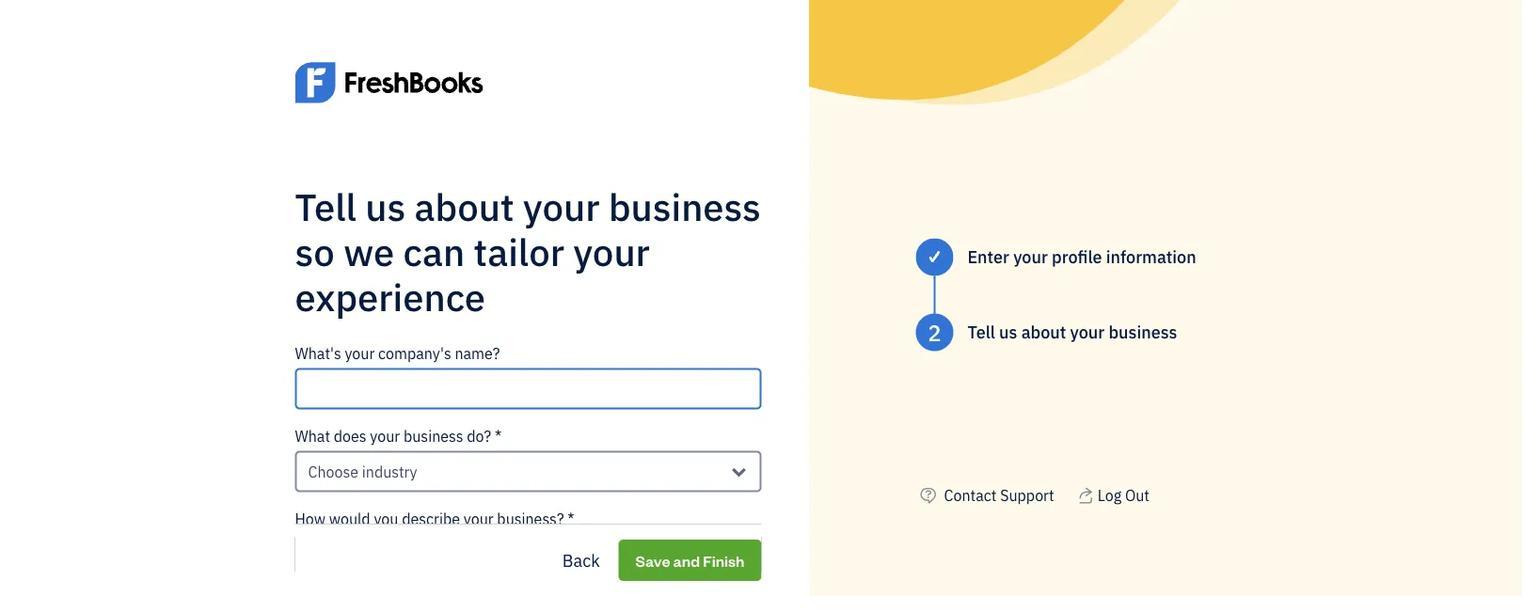 Task type: describe. For each thing, give the bounding box(es) containing it.
what does your business do? *
[[295, 426, 502, 446]]

enter your profile information
[[968, 246, 1197, 268]]

what
[[295, 426, 330, 446]]

save
[[636, 550, 670, 571]]

does
[[334, 426, 367, 446]]

us for tell us about your business so we can tailor your experience
[[365, 182, 406, 231]]

information
[[1106, 246, 1197, 268]]

about for tell us about your business
[[1021, 321, 1066, 344]]

we
[[344, 227, 394, 276]]

enter
[[968, 246, 1009, 268]]

0 horizontal spatial *
[[495, 426, 502, 446]]

log out
[[1098, 486, 1150, 506]]

log out button
[[1077, 484, 1150, 507]]

can
[[403, 227, 465, 276]]

1 horizontal spatial *
[[568, 509, 574, 529]]

contact
[[944, 486, 997, 506]]

contact support
[[944, 486, 1054, 506]]

Choose industry field
[[295, 451, 762, 493]]

company's
[[378, 344, 451, 363]]

back
[[563, 549, 600, 572]]

name?
[[455, 344, 500, 363]]

industry
[[362, 462, 417, 482]]

back button
[[547, 542, 615, 580]]

0 horizontal spatial business
[[404, 426, 463, 446]]

logout image
[[1077, 484, 1094, 507]]

so
[[295, 227, 335, 276]]

business for tell us about your business
[[1109, 321, 1177, 344]]

out
[[1125, 486, 1150, 506]]



Task type: vqa. For each thing, say whether or not it's contained in the screenshot.
the Log
yes



Task type: locate. For each thing, give the bounding box(es) containing it.
choose
[[308, 462, 358, 482]]

* right business? at the bottom of the page
[[568, 509, 574, 529]]

1 vertical spatial tell
[[968, 321, 995, 344]]

tell inside tell us about your business so we can tailor your experience
[[295, 182, 356, 231]]

1 vertical spatial business
[[1109, 321, 1177, 344]]

tell for tell us about your business
[[968, 321, 995, 344]]

1 horizontal spatial tell
[[968, 321, 995, 344]]

2 vertical spatial business
[[404, 426, 463, 446]]

0 vertical spatial us
[[365, 182, 406, 231]]

describe
[[402, 509, 460, 529]]

what's
[[295, 344, 341, 363]]

business
[[609, 182, 761, 231], [1109, 321, 1177, 344], [404, 426, 463, 446]]

1 horizontal spatial us
[[999, 321, 1017, 344]]

1 horizontal spatial business
[[609, 182, 761, 231]]

finish
[[703, 550, 745, 571]]

*
[[495, 426, 502, 446], [568, 509, 574, 529]]

2 horizontal spatial business
[[1109, 321, 1177, 344]]

profile
[[1052, 246, 1102, 268]]

0 horizontal spatial us
[[365, 182, 406, 231]]

business?
[[497, 509, 564, 529]]

0 vertical spatial *
[[495, 426, 502, 446]]

None text field
[[295, 369, 762, 410]]

business for tell us about your business so we can tailor your experience
[[609, 182, 761, 231]]

support
[[1000, 486, 1054, 506]]

us inside tell us about your business so we can tailor your experience
[[365, 182, 406, 231]]

you
[[374, 509, 398, 529]]

us right so
[[365, 182, 406, 231]]

experience
[[295, 273, 486, 321]]

0 horizontal spatial about
[[415, 182, 514, 231]]

what's your company's name?
[[295, 344, 500, 363]]

tell us about your business
[[968, 321, 1177, 344]]

0 vertical spatial tell
[[295, 182, 356, 231]]

us down enter
[[999, 321, 1017, 344]]

support image
[[916, 484, 941, 507]]

save and finish
[[636, 550, 745, 571]]

how would you describe your business? *
[[295, 509, 574, 529]]

tell us about your business so we can tailor your experience
[[295, 182, 761, 321]]

* right do?
[[495, 426, 502, 446]]

1 vertical spatial *
[[568, 509, 574, 529]]

log
[[1098, 486, 1122, 506]]

business inside tell us about your business so we can tailor your experience
[[609, 182, 761, 231]]

would
[[329, 509, 370, 529]]

tell
[[295, 182, 356, 231], [968, 321, 995, 344]]

do?
[[467, 426, 491, 446]]

tell for tell us about your business so we can tailor your experience
[[295, 182, 356, 231]]

us
[[365, 182, 406, 231], [999, 321, 1017, 344]]

1 horizontal spatial about
[[1021, 321, 1066, 344]]

contact support link
[[944, 486, 1054, 506]]

1 vertical spatial about
[[1021, 321, 1066, 344]]

save and finish button
[[619, 540, 762, 581]]

how
[[295, 509, 326, 529]]

your
[[523, 182, 600, 231], [573, 227, 650, 276], [1013, 246, 1048, 268], [1070, 321, 1105, 344], [345, 344, 375, 363], [370, 426, 400, 446], [464, 509, 494, 529]]

0 vertical spatial business
[[609, 182, 761, 231]]

and
[[673, 550, 700, 571]]

1 vertical spatial us
[[999, 321, 1017, 344]]

0 vertical spatial about
[[415, 182, 514, 231]]

about
[[415, 182, 514, 231], [1021, 321, 1066, 344]]

freshbooks logo image
[[295, 34, 483, 131]]

about inside tell us about your business so we can tailor your experience
[[415, 182, 514, 231]]

tailor
[[474, 227, 565, 276]]

about for tell us about your business so we can tailor your experience
[[415, 182, 514, 231]]

choose industry
[[308, 462, 417, 482]]

us for tell us about your business
[[999, 321, 1017, 344]]

0 horizontal spatial tell
[[295, 182, 356, 231]]



